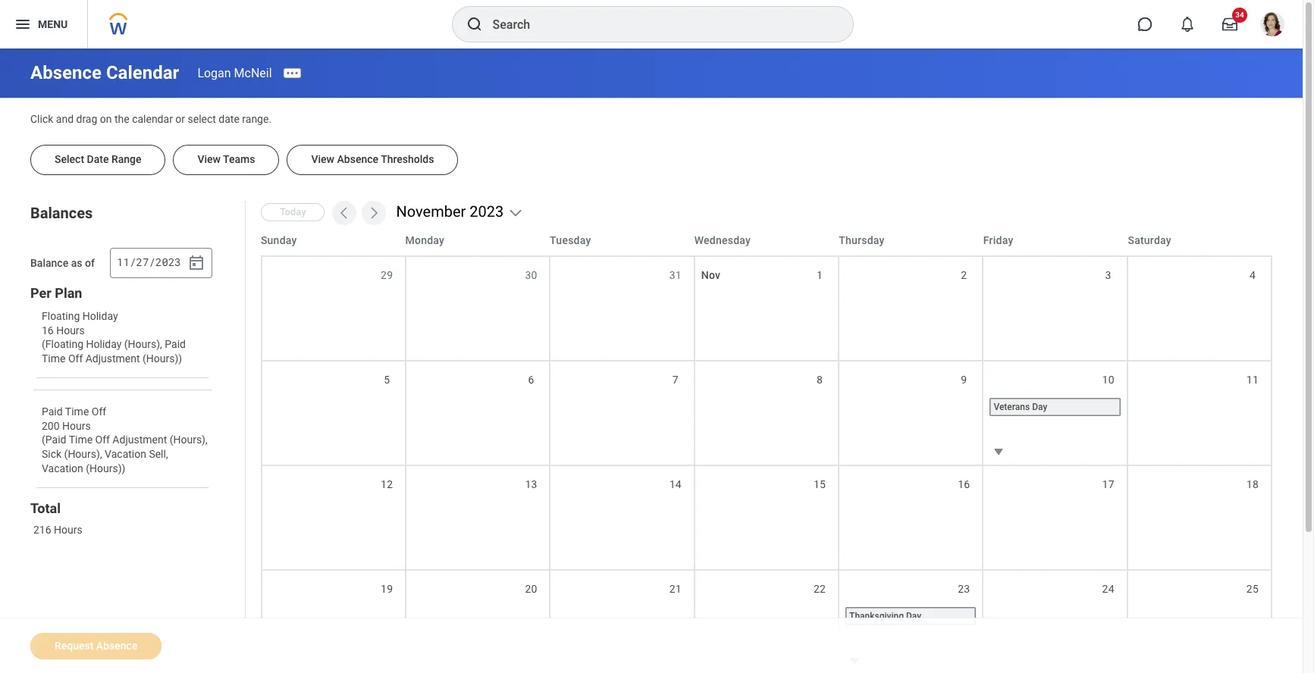 Task type: describe. For each thing, give the bounding box(es) containing it.
floating holiday 16 hours (floating holiday (hours), paid time off adjustment (hours))
[[42, 310, 188, 365]]

15
[[814, 479, 826, 491]]

the
[[115, 113, 129, 125]]

day for thanksgiving day
[[907, 611, 922, 622]]

25
[[1247, 583, 1259, 595]]

sunday
[[261, 234, 297, 246]]

0 vertical spatial vacation
[[105, 448, 146, 460]]

adjustment inside floating holiday 16 hours (floating holiday (hours), paid time off adjustment (hours))
[[85, 353, 140, 365]]

view teams button
[[173, 145, 280, 175]]

friday column header
[[984, 233, 1128, 248]]

mcneil
[[234, 66, 272, 80]]

paid inside floating holiday 16 hours (floating holiday (hours), paid time off adjustment (hours))
[[165, 339, 186, 351]]

veterans day
[[994, 402, 1048, 412]]

calendar
[[106, 62, 179, 83]]

saturday
[[1128, 234, 1172, 246]]

view for view absence thresholds
[[311, 153, 335, 165]]

sick
[[42, 448, 62, 460]]

view absence thresholds button
[[287, 145, 459, 175]]

5
[[384, 374, 390, 386]]

chevron down image
[[508, 205, 524, 221]]

day for veterans day
[[1033, 402, 1048, 412]]

thresholds
[[381, 153, 434, 165]]

hours inside paid time off 200 hours (paid time off adjustment (hours), sick (hours), vacation sell, vacation (hours))
[[62, 420, 91, 432]]

11 / 27 / 2023
[[117, 255, 181, 270]]

plan
[[55, 285, 82, 301]]

13
[[525, 479, 538, 491]]

wednesday column header
[[695, 233, 839, 248]]

november
[[396, 203, 466, 221]]

10
[[1103, 374, 1115, 386]]

range
[[111, 153, 141, 165]]

9
[[961, 374, 968, 386]]

20
[[525, 583, 538, 595]]

click and drag on the calendar or select date range.
[[30, 113, 272, 125]]

view teams
[[198, 153, 255, 165]]

30
[[525, 269, 538, 281]]

november 2023
[[396, 203, 504, 221]]

chevron right image
[[367, 205, 382, 221]]

hours inside floating holiday 16 hours (floating holiday (hours), paid time off adjustment (hours))
[[56, 324, 85, 336]]

1 vertical spatial time
[[65, 406, 89, 418]]

2 vertical spatial time
[[69, 434, 93, 446]]

24
[[1103, 583, 1115, 595]]

16 inside floating holiday 16 hours (floating holiday (hours), paid time off adjustment (hours))
[[42, 324, 54, 336]]

calendar image
[[187, 254, 206, 272]]

paid inside paid time off 200 hours (paid time off adjustment (hours), sick (hours), vacation sell, vacation (hours))
[[42, 406, 63, 418]]

11 for 11 / 27 / 2023
[[117, 255, 130, 270]]

search image
[[465, 15, 484, 33]]

paid time off 200 hours (paid time off adjustment (hours), sick (hours), vacation sell, vacation (hours))
[[42, 406, 210, 475]]

adjustment inside paid time off 200 hours (paid time off adjustment (hours), sick (hours), vacation sell, vacation (hours))
[[113, 434, 167, 446]]

tuesday column header
[[550, 233, 695, 248]]

27
[[136, 255, 149, 270]]

hours inside total 216 hours
[[54, 524, 82, 536]]

drag
[[76, 113, 97, 125]]

view absence thresholds
[[311, 153, 434, 165]]

6
[[528, 374, 534, 386]]

calendar application
[[261, 225, 1273, 674]]

today
[[280, 206, 306, 218]]

per
[[30, 285, 51, 301]]

16 inside row group
[[958, 479, 971, 491]]

monday column header
[[405, 233, 550, 248]]

monday
[[405, 234, 445, 246]]

logan mcneil link
[[198, 66, 272, 80]]

off inside floating holiday 16 hours (floating holiday (hours), paid time off adjustment (hours))
[[68, 353, 83, 365]]

time inside floating holiday 16 hours (floating holiday (hours), paid time off adjustment (hours))
[[42, 353, 66, 365]]

2 vertical spatial (hours),
[[64, 448, 102, 460]]

calendar
[[132, 113, 173, 125]]

nov
[[702, 269, 721, 281]]

date
[[87, 153, 109, 165]]

216
[[33, 524, 51, 536]]

teams
[[223, 153, 255, 165]]

notifications large image
[[1180, 17, 1196, 32]]

click
[[30, 113, 53, 125]]

saturday column header
[[1128, 233, 1273, 248]]

per plan
[[30, 285, 82, 301]]

table inside absence calendar "main content"
[[261, 225, 1273, 674]]

absence calendar main content
[[0, 49, 1303, 674]]

and
[[56, 113, 74, 125]]

thursday column header
[[839, 233, 984, 248]]

2023 inside balance as of group
[[156, 255, 181, 270]]

4
[[1250, 269, 1256, 281]]

select date range
[[55, 153, 141, 165]]

3
[[1106, 269, 1112, 281]]

12
[[381, 479, 393, 491]]

logan
[[198, 66, 231, 80]]

chevron left image
[[337, 205, 352, 221]]

view for view teams
[[198, 153, 221, 165]]

absence inside button
[[337, 153, 379, 165]]

(paid
[[42, 434, 66, 446]]



Task type: locate. For each thing, give the bounding box(es) containing it.
row containing 5
[[261, 360, 1273, 465]]

date
[[219, 113, 240, 125]]

vacation left sell,
[[105, 448, 146, 460]]

0 horizontal spatial 2023
[[156, 255, 181, 270]]

holiday right (floating
[[86, 339, 122, 351]]

2023 left chevron down icon
[[470, 203, 504, 221]]

(hours),
[[124, 339, 162, 351], [170, 434, 208, 446], [64, 448, 102, 460]]

2023
[[470, 203, 504, 221], [156, 255, 181, 270]]

0 vertical spatial holiday
[[83, 310, 118, 322]]

2 vertical spatial hours
[[54, 524, 82, 536]]

time down (floating
[[42, 353, 66, 365]]

1
[[817, 269, 823, 281]]

(hours), inside floating holiday 16 hours (floating holiday (hours), paid time off adjustment (hours))
[[124, 339, 162, 351]]

today button
[[261, 203, 325, 221]]

34
[[1236, 11, 1245, 19]]

friday
[[984, 234, 1014, 246]]

balance as of
[[30, 257, 95, 269]]

thanksgiving
[[850, 611, 904, 622]]

29
[[381, 269, 393, 281]]

1 vertical spatial (hours),
[[170, 434, 208, 446]]

1 vertical spatial absence
[[337, 153, 379, 165]]

sunday column header
[[261, 233, 405, 248]]

21
[[670, 583, 682, 595]]

justify image
[[14, 15, 32, 33]]

18
[[1247, 479, 1259, 491]]

time
[[42, 353, 66, 365], [65, 406, 89, 418], [69, 434, 93, 446]]

thanksgiving day
[[850, 611, 922, 622]]

22
[[814, 583, 826, 595]]

as
[[71, 257, 82, 269]]

1 horizontal spatial day
[[1033, 402, 1048, 412]]

0 vertical spatial (hours),
[[124, 339, 162, 351]]

select
[[55, 153, 84, 165]]

1 vertical spatial adjustment
[[113, 434, 167, 446]]

vacation
[[105, 448, 146, 460], [42, 463, 83, 475]]

1 vertical spatial off
[[92, 406, 106, 418]]

3 row from the top
[[261, 360, 1273, 465]]

0 vertical spatial 16
[[42, 324, 54, 336]]

hours right 216
[[54, 524, 82, 536]]

8
[[817, 374, 823, 386]]

(floating
[[42, 339, 84, 351]]

0 horizontal spatial 16
[[42, 324, 54, 336]]

34 button
[[1214, 8, 1248, 41]]

paid
[[165, 339, 186, 351], [42, 406, 63, 418]]

1 vertical spatial vacation
[[42, 463, 83, 475]]

thursday
[[839, 234, 885, 246]]

1 horizontal spatial (hours))
[[143, 353, 182, 365]]

0 horizontal spatial view
[[198, 153, 221, 165]]

23
[[958, 583, 971, 595]]

row group
[[261, 255, 1273, 674]]

menu button
[[0, 0, 87, 49]]

2023 right 27
[[156, 255, 181, 270]]

1 vertical spatial 16
[[958, 479, 971, 491]]

row containing sunday
[[261, 225, 1273, 255]]

0 horizontal spatial (hours))
[[86, 463, 126, 475]]

11
[[117, 255, 130, 270], [1247, 374, 1259, 386]]

on
[[100, 113, 112, 125]]

sell,
[[149, 448, 168, 460]]

day right veterans
[[1033, 402, 1048, 412]]

/ right 27
[[149, 255, 155, 270]]

1 horizontal spatial absence
[[337, 153, 379, 165]]

view left "teams"
[[198, 153, 221, 165]]

off
[[68, 353, 83, 365], [92, 406, 106, 418], [95, 434, 110, 446]]

/ left 27
[[130, 255, 136, 270]]

0 vertical spatial (hours))
[[143, 353, 182, 365]]

row group containing 29
[[261, 255, 1273, 674]]

caret down image
[[846, 652, 864, 670]]

view up today button
[[311, 153, 335, 165]]

31
[[670, 269, 682, 281]]

holiday right the floating
[[83, 310, 118, 322]]

2 / from the left
[[149, 255, 155, 270]]

0 vertical spatial adjustment
[[85, 353, 140, 365]]

2 view from the left
[[311, 153, 335, 165]]

200
[[42, 420, 60, 432]]

1 / from the left
[[130, 255, 136, 270]]

14
[[670, 479, 682, 491]]

absence
[[30, 62, 102, 83], [337, 153, 379, 165]]

1 horizontal spatial view
[[311, 153, 335, 165]]

hours
[[56, 324, 85, 336], [62, 420, 91, 432], [54, 524, 82, 536]]

inbox large image
[[1223, 17, 1238, 32]]

day
[[1033, 402, 1048, 412], [907, 611, 922, 622]]

1 horizontal spatial vacation
[[105, 448, 146, 460]]

select
[[188, 113, 216, 125]]

1 row from the top
[[261, 225, 1273, 255]]

5 row from the top
[[261, 570, 1273, 674]]

0 vertical spatial paid
[[165, 339, 186, 351]]

or
[[175, 113, 185, 125]]

11 inside balance as of group
[[117, 255, 130, 270]]

absence left thresholds
[[337, 153, 379, 165]]

select date range button
[[30, 145, 166, 175]]

0 horizontal spatial absence
[[30, 62, 102, 83]]

1 horizontal spatial /
[[149, 255, 155, 270]]

range.
[[242, 113, 272, 125]]

absence calendar
[[30, 62, 179, 83]]

time right (paid
[[69, 434, 93, 446]]

1 vertical spatial 2023
[[156, 255, 181, 270]]

4 row from the top
[[261, 465, 1273, 570]]

1 vertical spatial paid
[[42, 406, 63, 418]]

1 vertical spatial hours
[[62, 420, 91, 432]]

balance as of group
[[110, 248, 212, 278]]

1 horizontal spatial 16
[[958, 479, 971, 491]]

table containing sunday
[[261, 225, 1273, 674]]

wednesday, november 1, 2023 cell
[[695, 257, 840, 360]]

hours up (floating
[[56, 324, 85, 336]]

7
[[673, 374, 679, 386]]

day right thanksgiving
[[907, 611, 922, 622]]

tuesday
[[550, 234, 591, 246]]

/
[[130, 255, 136, 270], [149, 255, 155, 270]]

0 vertical spatial absence
[[30, 62, 102, 83]]

holiday
[[83, 310, 118, 322], [86, 339, 122, 351]]

16
[[42, 324, 54, 336], [958, 479, 971, 491]]

0 vertical spatial day
[[1033, 402, 1048, 412]]

0 horizontal spatial (hours),
[[64, 448, 102, 460]]

1 vertical spatial day
[[907, 611, 922, 622]]

11 inside calendar application
[[1247, 374, 1259, 386]]

wednesday
[[695, 234, 751, 246]]

time up (paid
[[65, 406, 89, 418]]

vacation down sick
[[42, 463, 83, 475]]

1 horizontal spatial 11
[[1247, 374, 1259, 386]]

menu
[[38, 18, 68, 30]]

balance
[[30, 257, 68, 269]]

2 row from the top
[[261, 255, 1273, 360]]

profile logan mcneil image
[[1261, 12, 1285, 40]]

1 horizontal spatial paid
[[165, 339, 186, 351]]

total 216 hours
[[30, 500, 82, 536]]

11 for 11
[[1247, 374, 1259, 386]]

(hours))
[[143, 353, 182, 365], [86, 463, 126, 475]]

total
[[30, 500, 61, 516]]

hours right 200
[[62, 420, 91, 432]]

logan mcneil
[[198, 66, 272, 80]]

0 vertical spatial hours
[[56, 324, 85, 336]]

row group inside calendar application
[[261, 255, 1273, 674]]

(hours)) inside paid time off 200 hours (paid time off adjustment (hours), sick (hours), vacation sell, vacation (hours))
[[86, 463, 126, 475]]

2
[[961, 269, 968, 281]]

0 horizontal spatial /
[[130, 255, 136, 270]]

0 horizontal spatial vacation
[[42, 463, 83, 475]]

1 horizontal spatial (hours),
[[124, 339, 162, 351]]

0 horizontal spatial paid
[[42, 406, 63, 418]]

19
[[381, 583, 393, 595]]

(hours)) inside floating holiday 16 hours (floating holiday (hours), paid time off adjustment (hours))
[[143, 353, 182, 365]]

0 horizontal spatial 11
[[117, 255, 130, 270]]

balances
[[30, 204, 93, 222]]

floating
[[42, 310, 80, 322]]

17
[[1103, 479, 1115, 491]]

veterans
[[994, 402, 1030, 412]]

table
[[261, 225, 1273, 674]]

0 horizontal spatial day
[[907, 611, 922, 622]]

1 vertical spatial holiday
[[86, 339, 122, 351]]

row
[[261, 225, 1273, 255], [261, 255, 1273, 360], [261, 360, 1273, 465], [261, 465, 1273, 570], [261, 570, 1273, 674]]

row containing 29
[[261, 255, 1273, 360]]

0 vertical spatial 2023
[[470, 203, 504, 221]]

of
[[85, 257, 95, 269]]

0 vertical spatial 11
[[117, 255, 130, 270]]

1 view from the left
[[198, 153, 221, 165]]

1 horizontal spatial 2023
[[470, 203, 504, 221]]

2 vertical spatial off
[[95, 434, 110, 446]]

0 vertical spatial time
[[42, 353, 66, 365]]

1 vertical spatial 11
[[1247, 374, 1259, 386]]

row containing 12
[[261, 465, 1273, 570]]

absence up and
[[30, 62, 102, 83]]

0 vertical spatial off
[[68, 353, 83, 365]]

row containing 19
[[261, 570, 1273, 674]]

2 horizontal spatial (hours),
[[170, 434, 208, 446]]

Search Workday  search field
[[493, 8, 822, 41]]

caret down image
[[990, 443, 1009, 461]]

1 vertical spatial (hours))
[[86, 463, 126, 475]]

view
[[198, 153, 221, 165], [311, 153, 335, 165]]

adjustment
[[85, 353, 140, 365], [113, 434, 167, 446]]



Task type: vqa. For each thing, say whether or not it's contained in the screenshot.
Friday
yes



